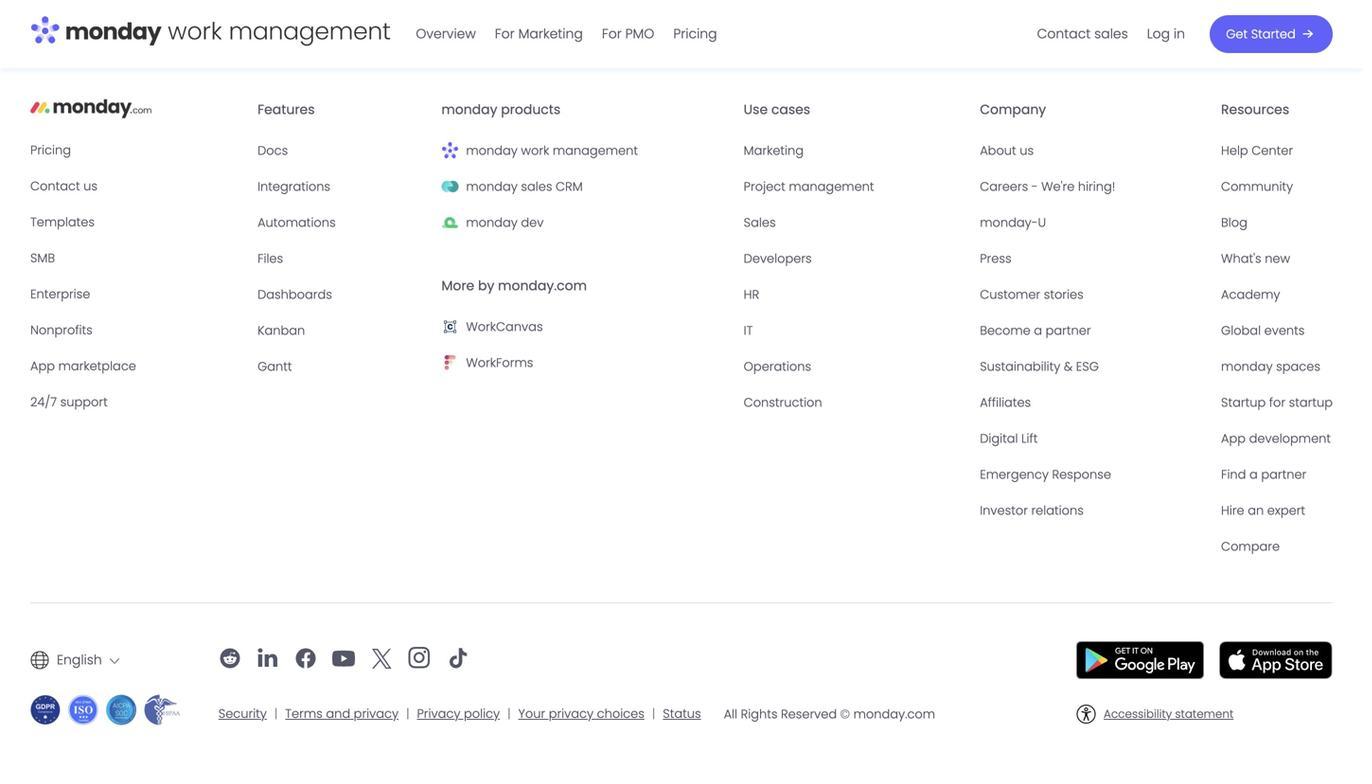 Task type: vqa. For each thing, say whether or not it's contained in the screenshot.
the topmost Streamline
no



Task type: describe. For each thing, give the bounding box(es) containing it.
expert
[[1268, 501, 1306, 518]]

gantt
[[258, 357, 292, 374]]

we're
[[1042, 177, 1075, 194]]

development
[[1250, 429, 1332, 446]]

docs
[[258, 141, 288, 158]]

stories
[[1044, 285, 1084, 302]]

monday spaces link
[[1222, 355, 1334, 376]]

support
[[60, 392, 108, 409]]

contact sales
[[1038, 25, 1129, 43]]

files
[[258, 249, 283, 266]]

it operations
[[744, 321, 812, 374]]

compare
[[1222, 537, 1281, 554]]

1 horizontal spatial management
[[789, 177, 875, 194]]

integrations link
[[258, 175, 427, 196]]

dashboards link
[[258, 283, 427, 304]]

startup for startup link
[[1222, 391, 1334, 412]]

get
[[1227, 26, 1248, 43]]

response
[[1053, 465, 1112, 482]]

about
[[980, 141, 1017, 158]]

become
[[980, 321, 1031, 338]]

monday for monday sales crm
[[466, 177, 518, 194]]

gantt link
[[258, 355, 427, 376]]

blog
[[1222, 213, 1248, 230]]

0 horizontal spatial pricing link
[[30, 139, 243, 159]]

accessibility
[[1104, 705, 1173, 721]]

privacy policy
[[417, 704, 500, 721]]

emergency response link
[[980, 463, 1207, 484]]

sustainability
[[980, 357, 1061, 374]]

sales
[[744, 213, 776, 230]]

all
[[724, 705, 738, 722]]

list containing contact sales
[[1028, 0, 1195, 68]]

marketing link
[[744, 139, 965, 160]]

compare link
[[1222, 535, 1334, 556]]

your privacy choices
[[519, 704, 645, 721]]

monday for monday products
[[442, 99, 498, 118]]

0 horizontal spatial pricing
[[30, 140, 71, 157]]

us for contact us
[[83, 176, 98, 193]]

your
[[519, 704, 546, 721]]

use cases
[[744, 99, 811, 118]]

investor
[[980, 501, 1028, 518]]

operations
[[744, 357, 812, 374]]

hr
[[744, 285, 760, 302]]

become a partner link
[[980, 319, 1207, 340]]

contact for contact us
[[30, 176, 80, 193]]

0 horizontal spatial management
[[553, 141, 638, 158]]

hr link
[[744, 283, 965, 304]]

automations link
[[258, 211, 427, 232]]

for pmo link
[[593, 19, 664, 49]]

in
[[1174, 25, 1186, 43]]

&
[[1064, 357, 1073, 374]]

terms and privacy
[[285, 704, 399, 721]]

contact us
[[30, 176, 98, 193]]

workcanvas link
[[442, 315, 729, 336]]

workcanvas icon footer image
[[442, 317, 459, 334]]

a for become
[[1035, 321, 1043, 338]]

for pmo
[[602, 25, 655, 43]]

emergency response
[[980, 465, 1112, 482]]

download the monday ios app from the app store image
[[1220, 640, 1334, 678]]

monday-
[[980, 213, 1038, 230]]

rights
[[741, 705, 778, 722]]

2 privacy from the left
[[549, 704, 594, 721]]

us for about us
[[1020, 141, 1034, 158]]

0 horizontal spatial monday.com
[[498, 276, 587, 294]]

by
[[478, 276, 495, 294]]

dev new mobile footer logo image
[[442, 213, 459, 230]]

a for find
[[1250, 465, 1259, 482]]

blog link
[[1222, 211, 1334, 232]]

iso image
[[68, 694, 98, 724]]

status link
[[663, 704, 701, 721]]

monday sales crm link
[[442, 175, 729, 196]]

©
[[841, 705, 851, 722]]

enterprise link
[[30, 283, 243, 303]]

get started
[[1227, 26, 1296, 43]]

events
[[1265, 321, 1306, 338]]

your privacy choices link
[[519, 704, 645, 721]]

app for app marketplace
[[30, 356, 55, 373]]

hipaa image
[[144, 694, 181, 724]]

find
[[1222, 465, 1247, 482]]

monday logo image
[[30, 92, 152, 122]]

for
[[1270, 393, 1286, 410]]

pmo
[[626, 25, 655, 43]]

customer stories link
[[980, 283, 1207, 304]]

monday spaces
[[1222, 357, 1321, 374]]

for for for marketing
[[495, 25, 515, 43]]

contact for contact sales
[[1038, 25, 1091, 43]]

digital
[[980, 429, 1019, 446]]

work
[[521, 141, 550, 158]]

what's
[[1222, 249, 1262, 266]]

products
[[501, 99, 561, 118]]

use
[[744, 99, 768, 118]]

hire an expert link
[[1222, 499, 1334, 520]]

startup for startup
[[1222, 393, 1334, 410]]

crm
[[556, 177, 583, 194]]

become a partner
[[980, 321, 1092, 338]]

lift
[[1022, 429, 1038, 446]]

monday sales crm
[[466, 177, 583, 194]]

partner for find a partner
[[1262, 465, 1307, 482]]

investor relations link
[[980, 499, 1207, 520]]

construction
[[744, 393, 823, 410]]

all rights reserved © monday.com
[[724, 705, 936, 722]]

for marketing
[[495, 25, 583, 43]]

construction link
[[744, 391, 965, 412]]

careers - we're hiring!
[[980, 177, 1116, 194]]



Task type: locate. For each thing, give the bounding box(es) containing it.
terms and privacy link
[[285, 704, 399, 721]]

a right become
[[1035, 321, 1043, 338]]

marketing inside main element
[[519, 25, 583, 43]]

monday work management link
[[442, 139, 729, 160]]

monday up the monday dev
[[466, 177, 518, 194]]

enterprise
[[30, 284, 90, 301]]

0 vertical spatial sales
[[1095, 25, 1129, 43]]

project
[[744, 177, 786, 194]]

about us link
[[980, 139, 1207, 160]]

privacy right the 'your'
[[549, 704, 594, 721]]

workforms link
[[442, 351, 729, 372]]

0 vertical spatial contact
[[1038, 25, 1091, 43]]

privacy right and
[[354, 704, 399, 721]]

for right overview at the left
[[495, 25, 515, 43]]

monday for monday spaces
[[1222, 357, 1273, 374]]

0 vertical spatial app
[[30, 356, 55, 373]]

log
[[1148, 25, 1171, 43]]

terms
[[285, 704, 323, 721]]

templates
[[30, 212, 95, 229]]

0 horizontal spatial us
[[83, 176, 98, 193]]

press
[[980, 249, 1012, 266]]

us inside about us link
[[1020, 141, 1034, 158]]

monday.com
[[498, 276, 587, 294], [854, 705, 936, 722]]

app marketplace link
[[30, 354, 243, 375]]

more by monday.com
[[442, 276, 587, 294]]

smb link
[[30, 247, 243, 267]]

partner
[[1046, 321, 1092, 338], [1262, 465, 1307, 482]]

management up monday sales crm link
[[553, 141, 638, 158]]

and
[[326, 704, 351, 721]]

sales left log
[[1095, 25, 1129, 43]]

pricing link
[[664, 19, 727, 49], [30, 139, 243, 159]]

soc image
[[106, 694, 136, 724]]

contact sales link
[[1028, 19, 1138, 49]]

developers
[[744, 249, 812, 266]]

2 for from the left
[[602, 25, 622, 43]]

1 vertical spatial app
[[1222, 429, 1246, 446]]

partner up &
[[1046, 321, 1092, 338]]

reserved
[[781, 705, 837, 722]]

main element
[[407, 0, 1334, 68]]

marketing up the 'products'
[[519, 25, 583, 43]]

spaces
[[1277, 357, 1321, 374]]

1 vertical spatial a
[[1250, 465, 1259, 482]]

overview
[[416, 25, 476, 43]]

status
[[663, 704, 701, 721]]

sales link
[[744, 211, 965, 232]]

1 horizontal spatial pricing
[[674, 25, 718, 43]]

choose language field
[[30, 644, 119, 674]]

security link
[[219, 704, 267, 721]]

about us
[[980, 141, 1034, 158]]

1 horizontal spatial sales
[[1095, 25, 1129, 43]]

app for app development
[[1222, 429, 1246, 446]]

app development link
[[1222, 427, 1334, 448]]

it link
[[744, 319, 965, 340]]

monday right footer wm logo
[[466, 141, 518, 158]]

a
[[1035, 321, 1043, 338], [1250, 465, 1259, 482]]

monday-u link
[[980, 211, 1207, 232]]

partner for become a partner
[[1046, 321, 1092, 338]]

for left pmo
[[602, 25, 622, 43]]

dashboards
[[258, 285, 332, 302]]

0 vertical spatial management
[[553, 141, 638, 158]]

us up templates
[[83, 176, 98, 193]]

gdpr image
[[30, 694, 61, 724]]

contact up templates
[[30, 176, 80, 193]]

app up 24/7
[[30, 356, 55, 373]]

pricing link up contact us link at the top left of page
[[30, 139, 243, 159]]

policy
[[464, 704, 500, 721]]

1 horizontal spatial a
[[1250, 465, 1259, 482]]

marketplace
[[58, 356, 136, 373]]

management
[[553, 141, 638, 158], [789, 177, 875, 194]]

1 vertical spatial sales
[[521, 177, 553, 194]]

1 privacy from the left
[[354, 704, 399, 721]]

0 vertical spatial monday.com
[[498, 276, 587, 294]]

monday.com work management image
[[30, 12, 391, 52]]

1 horizontal spatial marketing
[[744, 141, 804, 158]]

monday inside "link"
[[1222, 357, 1273, 374]]

1 horizontal spatial monday.com
[[854, 705, 936, 722]]

monday-u
[[980, 213, 1047, 230]]

find a partner
[[1222, 465, 1307, 482]]

affiliates
[[980, 393, 1032, 410]]

1 horizontal spatial app
[[1222, 429, 1246, 446]]

it
[[744, 321, 753, 338]]

for
[[495, 25, 515, 43], [602, 25, 622, 43]]

nonprofits link
[[30, 319, 243, 339]]

kanban link
[[258, 319, 427, 340]]

log in
[[1148, 25, 1186, 43]]

pricing up contact us
[[30, 140, 71, 157]]

download the monday android app from google play image
[[1077, 640, 1205, 678]]

for marketing link
[[486, 19, 593, 49]]

0 horizontal spatial for
[[495, 25, 515, 43]]

help
[[1222, 141, 1249, 158]]

0 horizontal spatial contact
[[30, 176, 80, 193]]

marketing
[[519, 25, 583, 43], [744, 141, 804, 158]]

privacy
[[417, 704, 461, 721]]

sales for monday
[[521, 177, 553, 194]]

crm icon footer image
[[442, 177, 459, 194]]

statement
[[1176, 705, 1234, 721]]

smb
[[30, 248, 55, 265]]

sales left "crm" on the left
[[521, 177, 553, 194]]

what's new link
[[1222, 247, 1334, 268]]

pricing link right pmo
[[664, 19, 727, 49]]

operations link
[[744, 355, 965, 376]]

1 horizontal spatial privacy
[[549, 704, 594, 721]]

affiliates link
[[980, 391, 1207, 412]]

english
[[57, 650, 102, 668]]

1 horizontal spatial for
[[602, 25, 622, 43]]

0 vertical spatial partner
[[1046, 321, 1092, 338]]

monday up startup
[[1222, 357, 1273, 374]]

0 horizontal spatial a
[[1035, 321, 1043, 338]]

marketing up project
[[744, 141, 804, 158]]

community link
[[1222, 175, 1334, 196]]

pricing inside main element
[[674, 25, 718, 43]]

nonprofits
[[30, 320, 93, 337]]

0 vertical spatial marketing
[[519, 25, 583, 43]]

24/7 support
[[30, 392, 108, 409]]

pricing
[[674, 25, 718, 43], [30, 140, 71, 157]]

1 horizontal spatial us
[[1020, 141, 1034, 158]]

startup
[[1222, 393, 1267, 410]]

1 vertical spatial us
[[83, 176, 98, 193]]

1 vertical spatial marketing
[[744, 141, 804, 158]]

hiring!
[[1079, 177, 1116, 194]]

1 horizontal spatial partner
[[1262, 465, 1307, 482]]

esg
[[1077, 357, 1100, 374]]

1 vertical spatial monday.com
[[854, 705, 936, 722]]

1 vertical spatial pricing link
[[30, 139, 243, 159]]

started
[[1252, 26, 1296, 43]]

1 horizontal spatial pricing link
[[664, 19, 727, 49]]

0 horizontal spatial partner
[[1046, 321, 1092, 338]]

for for for pmo
[[602, 25, 622, 43]]

security
[[219, 704, 267, 721]]

log in link
[[1138, 19, 1195, 49]]

us right about
[[1020, 141, 1034, 158]]

1 for from the left
[[495, 25, 515, 43]]

accessibility statement link
[[1104, 705, 1234, 721]]

monday.com right ©
[[854, 705, 936, 722]]

app up find
[[1222, 429, 1246, 446]]

templates link
[[30, 211, 243, 231]]

docs link
[[258, 139, 427, 160]]

management down marketing link
[[789, 177, 875, 194]]

footer wm logo image
[[442, 141, 459, 158]]

sales for contact
[[1095, 25, 1129, 43]]

automations
[[258, 213, 336, 230]]

0 horizontal spatial sales
[[521, 177, 553, 194]]

list
[[1028, 0, 1195, 68]]

monday up footer wm logo
[[442, 99, 498, 118]]

workforms icon footer image
[[442, 353, 459, 370]]

pricing right pmo
[[674, 25, 718, 43]]

digital lift
[[980, 429, 1038, 446]]

monday for monday dev
[[466, 213, 518, 230]]

0 horizontal spatial marketing
[[519, 25, 583, 43]]

0 vertical spatial us
[[1020, 141, 1034, 158]]

sales inside main element
[[1095, 25, 1129, 43]]

0 vertical spatial pricing
[[674, 25, 718, 43]]

1 horizontal spatial contact
[[1038, 25, 1091, 43]]

0 horizontal spatial app
[[30, 356, 55, 373]]

us inside contact us link
[[83, 176, 98, 193]]

monday work management
[[466, 141, 638, 158]]

what's new
[[1222, 249, 1291, 266]]

files link
[[258, 247, 427, 268]]

global
[[1222, 321, 1262, 338]]

monday products
[[442, 99, 561, 118]]

0 vertical spatial pricing link
[[664, 19, 727, 49]]

1 vertical spatial partner
[[1262, 465, 1307, 482]]

contact inside main element
[[1038, 25, 1091, 43]]

1 vertical spatial contact
[[30, 176, 80, 193]]

contact up company
[[1038, 25, 1091, 43]]

-
[[1032, 177, 1039, 194]]

1 vertical spatial management
[[789, 177, 875, 194]]

monday.com up workcanvas
[[498, 276, 587, 294]]

monday for monday work management
[[466, 141, 518, 158]]

help center link
[[1222, 139, 1334, 160]]

emergency
[[980, 465, 1049, 482]]

a right find
[[1250, 465, 1259, 482]]

0 vertical spatial a
[[1035, 321, 1043, 338]]

1 vertical spatial pricing
[[30, 140, 71, 157]]

0 horizontal spatial privacy
[[354, 704, 399, 721]]

monday left dev
[[466, 213, 518, 230]]

partner up expert
[[1262, 465, 1307, 482]]



